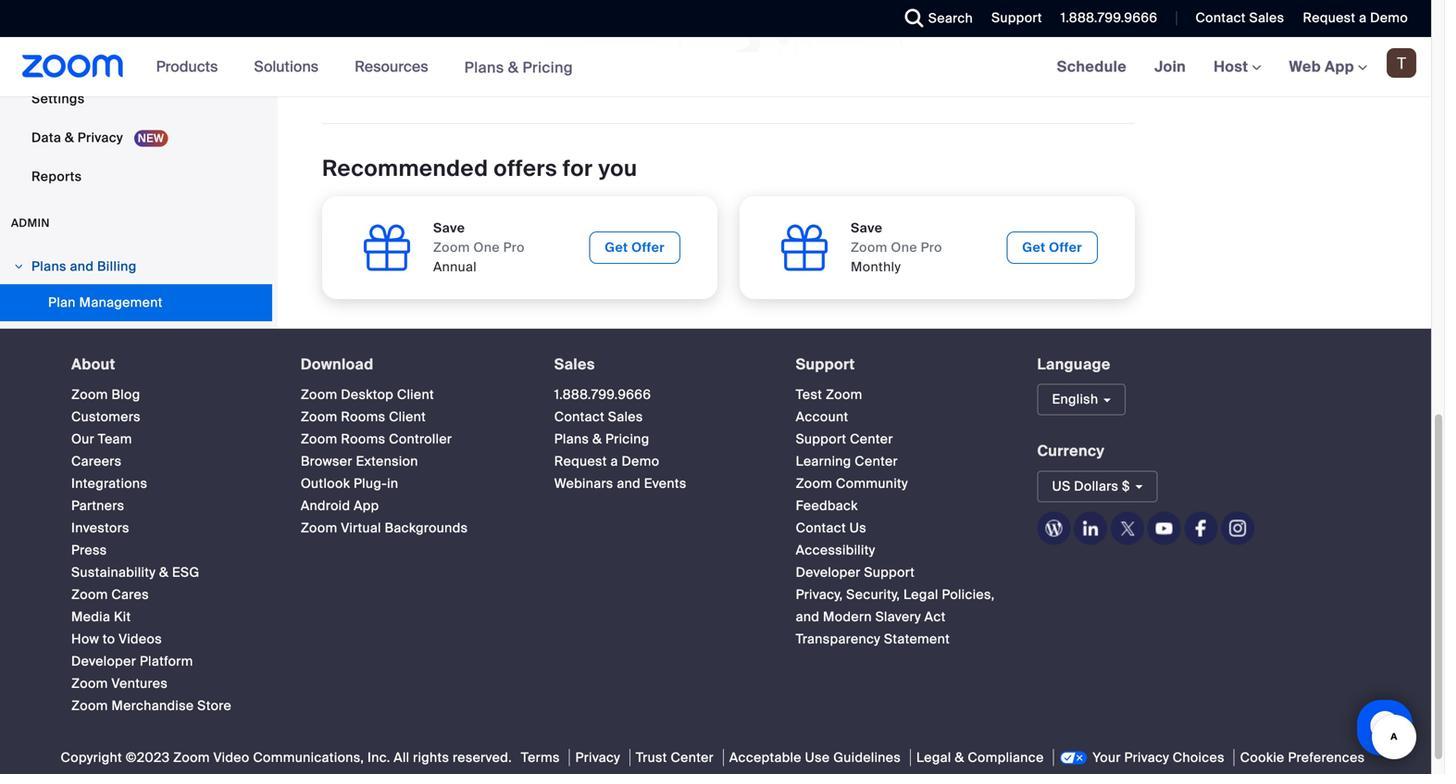 Task type: vqa. For each thing, say whether or not it's contained in the screenshot.
BANNER
yes



Task type: locate. For each thing, give the bounding box(es) containing it.
get offer for save zoom one pro annual
[[605, 239, 665, 256]]

1 horizontal spatial privacy
[[575, 749, 620, 766]]

about
[[71, 355, 115, 374]]

cares
[[111, 586, 149, 603]]

0 vertical spatial pricing
[[523, 58, 573, 77]]

gift_blueicon image left annual
[[359, 220, 415, 276]]

1.888.799.9666 down sales link
[[554, 386, 651, 403]]

privacy down settings "link"
[[78, 129, 123, 146]]

accessibility link
[[796, 542, 876, 559]]

accessibility
[[796, 542, 876, 559]]

pro inside save zoom one pro monthly
[[921, 239, 942, 256]]

0 horizontal spatial developer
[[71, 653, 136, 670]]

banner
[[0, 37, 1431, 98]]

us dollars $ button
[[1037, 471, 1158, 502]]

banner containing products
[[0, 37, 1431, 98]]

save inside save zoom one pro monthly
[[851, 219, 883, 237]]

1 gift_blueicon image from the left
[[359, 220, 415, 276]]

save up annual
[[433, 219, 465, 237]]

1.888.799.9666 up schedule
[[1061, 9, 1158, 26]]

app right web
[[1325, 57, 1355, 76]]

and left the events
[[617, 475, 641, 492]]

1 horizontal spatial plans
[[464, 58, 504, 77]]

contact us link
[[796, 520, 867, 537]]

1 vertical spatial developer
[[71, 653, 136, 670]]

plug-
[[354, 475, 387, 492]]

2 vertical spatial contact
[[796, 520, 846, 537]]

team
[[98, 431, 132, 448]]

privacy right your
[[1124, 749, 1169, 766]]

1 vertical spatial a
[[611, 453, 618, 470]]

scheduler link
[[0, 42, 272, 79]]

legal inside test zoom account support center learning center zoom community feedback contact us accessibility developer support privacy, security, legal policies, and modern slavery act transparency statement
[[904, 586, 939, 603]]

rights
[[413, 749, 449, 766]]

test zoom link
[[796, 386, 863, 403]]

0 horizontal spatial gift_blueicon image
[[359, 220, 415, 276]]

one for monthly
[[891, 239, 918, 256]]

acceptable
[[729, 749, 802, 766]]

0 horizontal spatial get offer button
[[589, 232, 681, 264]]

1 pro from the left
[[503, 239, 525, 256]]

1 vertical spatial and
[[617, 475, 641, 492]]

demo up webinars and events link in the bottom of the page
[[622, 453, 660, 470]]

$
[[1122, 478, 1130, 495]]

annual
[[433, 258, 477, 276]]

web app
[[1289, 57, 1355, 76]]

0 vertical spatial client
[[397, 386, 434, 403]]

1 horizontal spatial one
[[891, 239, 918, 256]]

center up 'learning center' link
[[850, 431, 893, 448]]

account
[[796, 408, 849, 426]]

2 vertical spatial sales
[[608, 408, 643, 426]]

1 horizontal spatial 1.888.799.9666
[[1061, 9, 1158, 26]]

rooms down zoom rooms client link
[[341, 431, 386, 448]]

0 vertical spatial contact
[[1196, 9, 1246, 26]]

& inside personal menu 'menu'
[[65, 129, 74, 146]]

pricing
[[523, 58, 573, 77], [606, 431, 650, 448]]

dollars
[[1074, 478, 1119, 495]]

compliance
[[968, 749, 1044, 766]]

sustainability & esg link
[[71, 564, 200, 581]]

in
[[387, 475, 399, 492]]

and inside test zoom account support center learning center zoom community feedback contact us accessibility developer support privacy, security, legal policies, and modern slavery act transparency statement
[[796, 608, 820, 626]]

1 horizontal spatial developer
[[796, 564, 861, 581]]

a up webinars and events link in the bottom of the page
[[611, 453, 618, 470]]

desktop
[[341, 386, 394, 403]]

offer for save zoom one pro annual
[[632, 239, 665, 256]]

0 horizontal spatial request
[[554, 453, 607, 470]]

offers
[[494, 154, 557, 183]]

plans & pricing
[[464, 58, 573, 77]]

rooms
[[341, 408, 386, 426], [341, 431, 386, 448]]

and down "privacy,"
[[796, 608, 820, 626]]

2 pro from the left
[[921, 239, 942, 256]]

privacy inside data & privacy link
[[78, 129, 123, 146]]

plans right right icon
[[31, 258, 66, 275]]

sales up the host 'dropdown button'
[[1249, 9, 1285, 26]]

1 vertical spatial demo
[[622, 453, 660, 470]]

learning center link
[[796, 453, 898, 470]]

1 vertical spatial contact
[[554, 408, 605, 426]]

0 horizontal spatial app
[[354, 497, 379, 514]]

pro for save zoom one pro monthly
[[921, 239, 942, 256]]

2 horizontal spatial contact
[[1196, 9, 1246, 26]]

1 vertical spatial pricing
[[606, 431, 650, 448]]

contact
[[1196, 9, 1246, 26], [554, 408, 605, 426], [796, 520, 846, 537]]

0 vertical spatial app
[[1325, 57, 1355, 76]]

save up monthly
[[851, 219, 883, 237]]

center up community
[[855, 453, 898, 470]]

request up webinars on the left of page
[[554, 453, 607, 470]]

schedule
[[1057, 57, 1127, 76]]

1 horizontal spatial pricing
[[606, 431, 650, 448]]

gift_blueicon image for monthly
[[777, 220, 832, 276]]

one inside save zoom one pro annual
[[474, 239, 500, 256]]

1 horizontal spatial request
[[1303, 9, 1356, 26]]

0 horizontal spatial demo
[[622, 453, 660, 470]]

support right search
[[992, 9, 1042, 26]]

0 vertical spatial and
[[70, 258, 94, 275]]

modern
[[823, 608, 872, 626]]

0 horizontal spatial 1.888.799.9666
[[554, 386, 651, 403]]

get offer button for save zoom one pro annual
[[589, 232, 681, 264]]

&
[[508, 58, 519, 77], [65, 129, 74, 146], [593, 431, 602, 448], [159, 564, 169, 581], [955, 749, 964, 766]]

developer platform link
[[71, 653, 193, 670]]

contact down "feedback"
[[796, 520, 846, 537]]

privacy link
[[569, 749, 626, 766]]

reports
[[31, 168, 82, 185]]

1 vertical spatial request
[[554, 453, 607, 470]]

1 get from the left
[[605, 239, 628, 256]]

a
[[1359, 9, 1367, 26], [611, 453, 618, 470]]

plans for plans & pricing
[[464, 58, 504, 77]]

zoom cares link
[[71, 586, 149, 603]]

1 vertical spatial 1.888.799.9666
[[554, 386, 651, 403]]

partners link
[[71, 497, 124, 514]]

search
[[928, 10, 973, 27]]

1 horizontal spatial get offer button
[[1007, 232, 1098, 264]]

1 get offer from the left
[[605, 239, 665, 256]]

& for data
[[65, 129, 74, 146]]

legal & compliance
[[917, 749, 1044, 766]]

plans up webinars on the left of page
[[554, 431, 589, 448]]

us
[[850, 520, 867, 537]]

legal up act
[[904, 586, 939, 603]]

feedback
[[796, 497, 858, 514]]

and left billing
[[70, 258, 94, 275]]

plans and billing menu item
[[0, 249, 272, 284]]

zoom rooms client link
[[301, 408, 426, 426]]

media kit link
[[71, 608, 131, 626]]

gift_blueicon image left monthly
[[777, 220, 832, 276]]

settings
[[31, 90, 85, 107]]

app
[[1325, 57, 1355, 76], [354, 497, 379, 514]]

plans
[[464, 58, 504, 77], [31, 258, 66, 275], [554, 431, 589, 448]]

1 horizontal spatial demo
[[1370, 9, 1408, 26]]

developer
[[796, 564, 861, 581], [71, 653, 136, 670]]

& inside zoom blog customers our team careers integrations partners investors press sustainability & esg zoom cares media kit how to videos developer platform zoom ventures zoom merchandise store
[[159, 564, 169, 581]]

2 one from the left
[[891, 239, 918, 256]]

2 gift_blueicon image from the left
[[777, 220, 832, 276]]

1 horizontal spatial save
[[851, 219, 883, 237]]

& for plans
[[508, 58, 519, 77]]

for
[[563, 154, 593, 183]]

personal menu menu
[[0, 0, 272, 197]]

2 horizontal spatial plans
[[554, 431, 589, 448]]

communications,
[[253, 749, 364, 766]]

0 horizontal spatial a
[[611, 453, 618, 470]]

and inside 1.888.799.9666 contact sales plans & pricing request a demo webinars and events
[[617, 475, 641, 492]]

2 get offer button from the left
[[1007, 232, 1098, 264]]

web app button
[[1289, 57, 1368, 76]]

data
[[31, 129, 61, 146]]

1 vertical spatial center
[[855, 453, 898, 470]]

right image
[[13, 261, 24, 272]]

one up monthly
[[891, 239, 918, 256]]

integrations link
[[71, 475, 147, 492]]

copyright
[[61, 749, 122, 766]]

2 vertical spatial plans
[[554, 431, 589, 448]]

1 horizontal spatial a
[[1359, 9, 1367, 26]]

0 horizontal spatial contact
[[554, 408, 605, 426]]

2 save from the left
[[851, 219, 883, 237]]

and
[[70, 258, 94, 275], [617, 475, 641, 492], [796, 608, 820, 626]]

merchandise
[[111, 697, 194, 714]]

0 vertical spatial developer
[[796, 564, 861, 581]]

demo up profile picture
[[1370, 9, 1408, 26]]

0 vertical spatial plans
[[464, 58, 504, 77]]

rooms down desktop at the left
[[341, 408, 386, 426]]

1 vertical spatial rooms
[[341, 431, 386, 448]]

request a demo
[[1303, 9, 1408, 26]]

1 horizontal spatial sales
[[608, 408, 643, 426]]

developer down "accessibility"
[[796, 564, 861, 581]]

policies,
[[942, 586, 995, 603]]

plans inside menu item
[[31, 258, 66, 275]]

sales up 1.888.799.9666 link
[[554, 355, 595, 374]]

platform
[[140, 653, 193, 670]]

0 horizontal spatial sales
[[554, 355, 595, 374]]

your privacy choices link
[[1053, 749, 1230, 766]]

0 vertical spatial demo
[[1370, 9, 1408, 26]]

1 horizontal spatial and
[[617, 475, 641, 492]]

0 vertical spatial rooms
[[341, 408, 386, 426]]

1 horizontal spatial contact
[[796, 520, 846, 537]]

privacy left trust
[[575, 749, 620, 766]]

0 vertical spatial sales
[[1249, 9, 1285, 26]]

app inside zoom desktop client zoom rooms client zoom rooms controller browser extension outlook plug-in android app zoom virtual backgrounds
[[354, 497, 379, 514]]

privacy
[[78, 129, 123, 146], [575, 749, 620, 766], [1124, 749, 1169, 766]]

support
[[992, 9, 1042, 26], [796, 355, 855, 374], [796, 431, 847, 448], [864, 564, 915, 581]]

developer down to
[[71, 653, 136, 670]]

0 horizontal spatial privacy
[[78, 129, 123, 146]]

app down plug-
[[354, 497, 379, 514]]

resources
[[355, 57, 428, 76]]

2 get from the left
[[1022, 239, 1046, 256]]

get for save zoom one pro monthly
[[1022, 239, 1046, 256]]

pro inside save zoom one pro annual
[[503, 239, 525, 256]]

1 vertical spatial app
[[354, 497, 379, 514]]

1 offer from the left
[[632, 239, 665, 256]]

1 vertical spatial plans
[[31, 258, 66, 275]]

our
[[71, 431, 94, 448]]

request a demo link
[[1289, 0, 1431, 37], [1303, 9, 1408, 26], [554, 453, 660, 470]]

investors
[[71, 520, 129, 537]]

zoom blog customers our team careers integrations partners investors press sustainability & esg zoom cares media kit how to videos developer platform zoom ventures zoom merchandise store
[[71, 386, 232, 714]]

1 horizontal spatial get offer
[[1022, 239, 1082, 256]]

2 horizontal spatial and
[[796, 608, 820, 626]]

1.888.799.9666 for 1.888.799.9666 contact sales plans & pricing request a demo webinars and events
[[554, 386, 651, 403]]

one inside save zoom one pro monthly
[[891, 239, 918, 256]]

0 horizontal spatial get offer
[[605, 239, 665, 256]]

0 horizontal spatial plans
[[31, 258, 66, 275]]

& for legal
[[955, 749, 964, 766]]

2 offer from the left
[[1049, 239, 1082, 256]]

web
[[1289, 57, 1321, 76]]

1 horizontal spatial get
[[1022, 239, 1046, 256]]

plans right resources dropdown button on the left top of page
[[464, 58, 504, 77]]

press link
[[71, 542, 107, 559]]

gift_blueicon image for annual
[[359, 220, 415, 276]]

1.888.799.9666 link
[[554, 386, 651, 403]]

0 horizontal spatial and
[[70, 258, 94, 275]]

a up web app "dropdown button"
[[1359, 9, 1367, 26]]

1.888.799.9666 inside 1.888.799.9666 contact sales plans & pricing request a demo webinars and events
[[554, 386, 651, 403]]

2 vertical spatial and
[[796, 608, 820, 626]]

1 horizontal spatial pro
[[921, 239, 942, 256]]

cookie preferences
[[1240, 749, 1365, 766]]

plans inside 'product information' navigation
[[464, 58, 504, 77]]

0 horizontal spatial pricing
[[523, 58, 573, 77]]

2 horizontal spatial privacy
[[1124, 749, 1169, 766]]

1 save from the left
[[433, 219, 465, 237]]

1 vertical spatial client
[[389, 408, 426, 426]]

sales down 1.888.799.9666 link
[[608, 408, 643, 426]]

0 vertical spatial legal
[[904, 586, 939, 603]]

zoom inside save zoom one pro annual
[[433, 239, 470, 256]]

0 horizontal spatial pro
[[503, 239, 525, 256]]

support down 'account' link
[[796, 431, 847, 448]]

contact up host
[[1196, 9, 1246, 26]]

0 horizontal spatial save
[[433, 219, 465, 237]]

android app link
[[301, 497, 379, 514]]

admin
[[11, 216, 50, 230]]

learning
[[796, 453, 851, 470]]

esg
[[172, 564, 200, 581]]

0 horizontal spatial offer
[[632, 239, 665, 256]]

search button
[[891, 0, 978, 37]]

gift_blueicon image
[[359, 220, 415, 276], [777, 220, 832, 276]]

2 get offer from the left
[[1022, 239, 1082, 256]]

center right trust
[[671, 749, 714, 766]]

extension
[[356, 453, 418, 470]]

1 horizontal spatial offer
[[1049, 239, 1082, 256]]

developer inside zoom blog customers our team careers integrations partners investors press sustainability & esg zoom cares media kit how to videos developer platform zoom ventures zoom merchandise store
[[71, 653, 136, 670]]

& inside 'product information' navigation
[[508, 58, 519, 77]]

request up web app "dropdown button"
[[1303, 9, 1356, 26]]

contact down 1.888.799.9666 link
[[554, 408, 605, 426]]

2 vertical spatial center
[[671, 749, 714, 766]]

0 horizontal spatial get
[[605, 239, 628, 256]]

management
[[79, 294, 163, 311]]

1 horizontal spatial app
[[1325, 57, 1355, 76]]

support center link
[[796, 431, 893, 448]]

save inside save zoom one pro annual
[[433, 219, 465, 237]]

1 one from the left
[[474, 239, 500, 256]]

legal right guidelines
[[917, 749, 951, 766]]

0 horizontal spatial one
[[474, 239, 500, 256]]

1 get offer button from the left
[[589, 232, 681, 264]]

0 vertical spatial 1.888.799.9666
[[1061, 9, 1158, 26]]

1 horizontal spatial gift_blueicon image
[[777, 220, 832, 276]]

one up annual
[[474, 239, 500, 256]]



Task type: describe. For each thing, give the bounding box(es) containing it.
zoom logo image
[[22, 55, 124, 78]]

side navigation navigation
[[0, 0, 278, 625]]

host button
[[1214, 57, 1262, 76]]

terms
[[521, 749, 560, 766]]

offer for save zoom one pro monthly
[[1049, 239, 1082, 256]]

contact inside 1.888.799.9666 contact sales plans & pricing request a demo webinars and events
[[554, 408, 605, 426]]

support up the security,
[[864, 564, 915, 581]]

join
[[1155, 57, 1186, 76]]

& inside 1.888.799.9666 contact sales plans & pricing request a demo webinars and events
[[593, 431, 602, 448]]

products button
[[156, 37, 226, 96]]

zoom virtual backgrounds link
[[301, 520, 468, 537]]

currency
[[1037, 441, 1105, 461]]

billing
[[97, 258, 137, 275]]

language
[[1037, 355, 1111, 374]]

zoom rooms controller link
[[301, 431, 452, 448]]

get for save zoom one pro annual
[[605, 239, 628, 256]]

get offer for save zoom one pro monthly
[[1022, 239, 1082, 256]]

plans inside 1.888.799.9666 contact sales plans & pricing request a demo webinars and events
[[554, 431, 589, 448]]

1 vertical spatial sales
[[554, 355, 595, 374]]

all
[[394, 749, 410, 766]]

to
[[103, 631, 115, 648]]

app inside meetings navigation
[[1325, 57, 1355, 76]]

reports link
[[0, 158, 272, 195]]

0 vertical spatial center
[[850, 431, 893, 448]]

plans for plans and billing
[[31, 258, 66, 275]]

1 rooms from the top
[[341, 408, 386, 426]]

backgrounds
[[385, 520, 468, 537]]

settings link
[[0, 81, 272, 118]]

security,
[[846, 586, 900, 603]]

developer inside test zoom account support center learning center zoom community feedback contact us accessibility developer support privacy, security, legal policies, and modern slavery act transparency statement
[[796, 564, 861, 581]]

get offer button for save zoom one pro monthly
[[1007, 232, 1098, 264]]

our team link
[[71, 431, 132, 448]]

trust
[[636, 749, 667, 766]]

meetings navigation
[[1043, 37, 1431, 98]]

press
[[71, 542, 107, 559]]

save zoom one pro annual
[[433, 219, 525, 276]]

investors link
[[71, 520, 129, 537]]

us dollars $
[[1052, 478, 1130, 495]]

save for save zoom one pro monthly
[[851, 219, 883, 237]]

customers
[[71, 408, 141, 426]]

plan management
[[48, 294, 163, 311]]

pricing inside 1.888.799.9666 contact sales plans & pricing request a demo webinars and events
[[606, 431, 650, 448]]

data & privacy link
[[0, 119, 272, 157]]

zoom inside save zoom one pro monthly
[[851, 239, 888, 256]]

sustainability
[[71, 564, 156, 581]]

solutions button
[[254, 37, 327, 96]]

products
[[156, 57, 218, 76]]

scheduler
[[31, 51, 97, 69]]

virtual
[[341, 520, 381, 537]]

1 vertical spatial legal
[[917, 749, 951, 766]]

customers link
[[71, 408, 141, 426]]

request inside 1.888.799.9666 contact sales plans & pricing request a demo webinars and events
[[554, 453, 607, 470]]

act
[[925, 608, 946, 626]]

privacy,
[[796, 586, 843, 603]]

1.888.799.9666 for 1.888.799.9666
[[1061, 9, 1158, 26]]

inc.
[[368, 749, 390, 766]]

recommended
[[322, 154, 488, 183]]

partners
[[71, 497, 124, 514]]

videos
[[119, 631, 162, 648]]

host
[[1214, 57, 1252, 76]]

data & privacy
[[31, 129, 127, 146]]

a inside 1.888.799.9666 contact sales plans & pricing request a demo webinars and events
[[611, 453, 618, 470]]

plans and billing
[[31, 258, 137, 275]]

sales inside 1.888.799.9666 contact sales plans & pricing request a demo webinars and events
[[608, 408, 643, 426]]

webinars and events link
[[554, 475, 687, 492]]

legal & compliance link
[[910, 749, 1050, 766]]

video
[[213, 749, 250, 766]]

choices
[[1173, 749, 1225, 766]]

contact inside test zoom account support center learning center zoom community feedback contact us accessibility developer support privacy, security, legal policies, and modern slavery act transparency statement
[[796, 520, 846, 537]]

1.888.799.9666 contact sales plans & pricing request a demo webinars and events
[[554, 386, 687, 492]]

one for annual
[[474, 239, 500, 256]]

about link
[[71, 355, 115, 374]]

acceptable use guidelines link
[[723, 749, 907, 766]]

and inside menu item
[[70, 258, 94, 275]]

schedule link
[[1043, 37, 1141, 96]]

plan management link
[[0, 284, 272, 321]]

2 horizontal spatial sales
[[1249, 9, 1285, 26]]

0 vertical spatial request
[[1303, 9, 1356, 26]]

feedback button
[[796, 497, 858, 514]]

guidelines
[[834, 749, 901, 766]]

save zoom one pro monthly
[[851, 219, 942, 276]]

save for save zoom one pro annual
[[433, 219, 465, 237]]

profile picture image
[[1387, 48, 1417, 78]]

privacy, security, legal policies, and modern slavery act transparency statement link
[[796, 586, 995, 648]]

contact sales
[[1196, 9, 1285, 26]]

slavery
[[876, 608, 921, 626]]

solutions
[[254, 57, 319, 76]]

preferences
[[1288, 749, 1365, 766]]

zoom ventures link
[[71, 675, 168, 692]]

careers link
[[71, 453, 122, 470]]

pro for save zoom one pro annual
[[503, 239, 525, 256]]

plans and billing menu
[[0, 284, 272, 401]]

0 vertical spatial a
[[1359, 9, 1367, 26]]

terms link
[[515, 749, 566, 766]]

support up test zoom link
[[796, 355, 855, 374]]

careers
[[71, 453, 122, 470]]

statement
[[884, 631, 950, 648]]

community
[[836, 475, 908, 492]]

controller
[[389, 431, 452, 448]]

pricing inside 'product information' navigation
[[523, 58, 573, 77]]

2 rooms from the top
[[341, 431, 386, 448]]

how
[[71, 631, 99, 648]]

cookie
[[1240, 749, 1285, 766]]

blog
[[111, 386, 140, 403]]

outlook plug-in link
[[301, 475, 399, 492]]

events
[[644, 475, 687, 492]]

android
[[301, 497, 350, 514]]

trust center link
[[629, 749, 719, 766]]

product information navigation
[[142, 37, 587, 98]]

demo inside 1.888.799.9666 contact sales plans & pricing request a demo webinars and events
[[622, 453, 660, 470]]



